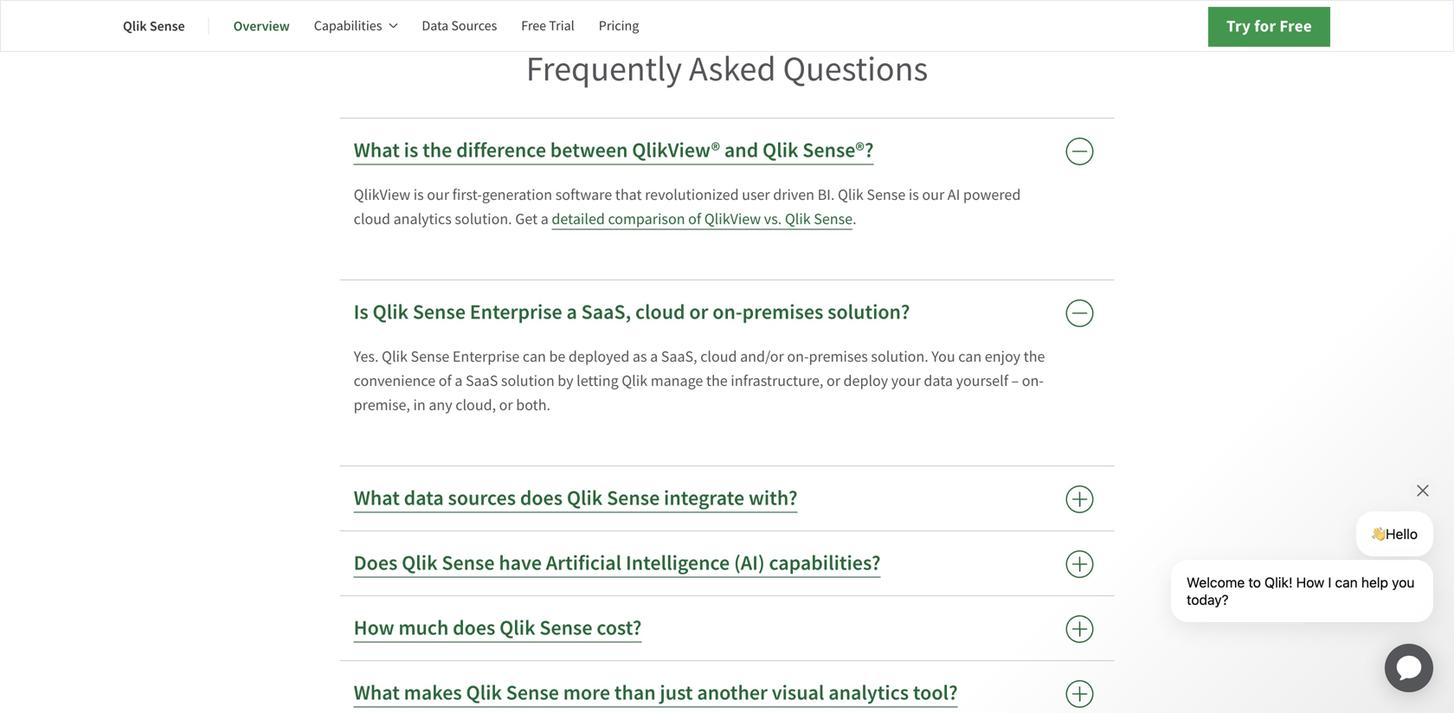 Task type: locate. For each thing, give the bounding box(es) containing it.
enterprise inside yes. qlik sense enterprise can be deployed as a saas, cloud and/or on-premises solution. you can enjoy the convenience of a saas solution by letting qlik manage the infrastructure, or deploy your data yourself – on- premise, in any cloud, or both.
[[453, 347, 520, 367]]

menu bar
[[123, 5, 664, 47]]

premises up and/or
[[743, 299, 824, 326]]

0 horizontal spatial solution.
[[455, 209, 512, 229]]

or up yes. qlik sense enterprise can be deployed as a saas, cloud and/or on-premises solution. you can enjoy the convenience of a saas solution by letting qlik manage the infrastructure, or deploy your data yourself – on- premise, in any cloud, or both.
[[690, 299, 709, 326]]

can right you
[[959, 347, 982, 367]]

more
[[564, 680, 611, 707]]

0 horizontal spatial our
[[427, 185, 450, 205]]

of up any
[[439, 371, 452, 391]]

1 can from the left
[[523, 347, 546, 367]]

on- up 'infrastructure,'
[[788, 347, 809, 367]]

what data sources does qlik sense integrate with? button
[[340, 467, 1115, 531]]

0 horizontal spatial the
[[423, 137, 452, 164]]

qlikview down user
[[705, 209, 761, 229]]

what makes qlik sense more than just another visual analytics tool? button
[[340, 662, 1115, 714]]

is for what
[[404, 137, 419, 164]]

1 horizontal spatial the
[[707, 371, 728, 391]]

cloud,
[[456, 395, 496, 415]]

2 vertical spatial or
[[499, 395, 513, 415]]

on-
[[713, 299, 743, 326], [788, 347, 809, 367], [1023, 371, 1044, 391]]

enterprise up the saas
[[453, 347, 520, 367]]

enterprise
[[470, 299, 563, 326], [453, 347, 520, 367]]

1 vertical spatial solution.
[[872, 347, 929, 367]]

saas, up the deployed
[[582, 299, 631, 326]]

1 vertical spatial saas,
[[661, 347, 698, 367]]

try
[[1227, 15, 1252, 37]]

0 horizontal spatial saas,
[[582, 299, 631, 326]]

solution. inside 'qlikview is our first-generation software that revolutionized user driven bi. qlik sense is our ai powered cloud analytics solution. get a'
[[455, 209, 512, 229]]

data sources link
[[422, 5, 497, 47]]

revolutionized
[[645, 185, 739, 205]]

application
[[1365, 624, 1455, 714]]

does qlik sense have artificial intelligence (ai) capabilities? button
[[340, 532, 1115, 596]]

0 horizontal spatial cloud
[[354, 209, 391, 229]]

1 horizontal spatial can
[[959, 347, 982, 367]]

0 horizontal spatial does
[[453, 615, 496, 642]]

1 horizontal spatial of
[[689, 209, 702, 229]]

as
[[633, 347, 647, 367]]

1 vertical spatial or
[[827, 371, 841, 391]]

1 what from the top
[[354, 137, 400, 164]]

1 vertical spatial analytics
[[829, 680, 909, 707]]

the left difference
[[423, 137, 452, 164]]

1 vertical spatial of
[[439, 371, 452, 391]]

0 horizontal spatial analytics
[[394, 209, 452, 229]]

bi.
[[818, 185, 835, 205]]

capabilities
[[314, 17, 382, 35]]

is qlik sense enterprise a saas, cloud or on-premises solution? button
[[340, 281, 1115, 345]]

capabilities?
[[769, 550, 881, 577]]

enterprise inside dropdown button
[[470, 299, 563, 326]]

sense inside menu bar
[[150, 17, 185, 35]]

0 vertical spatial of
[[689, 209, 702, 229]]

0 horizontal spatial free
[[522, 17, 547, 35]]

sources
[[452, 17, 497, 35]]

1 vertical spatial cloud
[[636, 299, 686, 326]]

a right as
[[650, 347, 658, 367]]

1 horizontal spatial our
[[923, 185, 945, 205]]

1 horizontal spatial cloud
[[636, 299, 686, 326]]

pricing
[[599, 17, 639, 35]]

2 vertical spatial the
[[707, 371, 728, 391]]

2 what from the top
[[354, 485, 400, 512]]

solution.
[[455, 209, 512, 229], [872, 347, 929, 367]]

2 vertical spatial on-
[[1023, 371, 1044, 391]]

data down you
[[924, 371, 954, 391]]

0 vertical spatial saas,
[[582, 299, 631, 326]]

solution?
[[828, 299, 911, 326]]

solution. down first-
[[455, 209, 512, 229]]

1 horizontal spatial does
[[520, 485, 563, 512]]

try for free
[[1227, 15, 1313, 37]]

the right manage
[[707, 371, 728, 391]]

is
[[354, 299, 369, 326]]

integrate
[[664, 485, 745, 512]]

your
[[892, 371, 921, 391]]

powered
[[964, 185, 1021, 205]]

what for what data sources does qlik sense integrate with?
[[354, 485, 400, 512]]

enterprise up be
[[470, 299, 563, 326]]

free trial link
[[522, 5, 575, 47]]

saas,
[[582, 299, 631, 326], [661, 347, 698, 367]]

1 horizontal spatial free
[[1280, 15, 1313, 37]]

you
[[932, 347, 956, 367]]

our left first-
[[427, 185, 450, 205]]

1 vertical spatial what
[[354, 485, 400, 512]]

1 vertical spatial enterprise
[[453, 347, 520, 367]]

1 horizontal spatial on-
[[788, 347, 809, 367]]

0 horizontal spatial on-
[[713, 299, 743, 326]]

2 vertical spatial cloud
[[701, 347, 737, 367]]

1 horizontal spatial saas,
[[661, 347, 698, 367]]

1 horizontal spatial solution.
[[872, 347, 929, 367]]

1 horizontal spatial or
[[690, 299, 709, 326]]

qlik
[[123, 17, 147, 35], [763, 137, 799, 164], [838, 185, 864, 205], [785, 209, 811, 229], [373, 299, 409, 326], [382, 347, 408, 367], [622, 371, 648, 391], [567, 485, 603, 512], [402, 550, 438, 577], [500, 615, 536, 642], [466, 680, 502, 707]]

0 horizontal spatial qlikview
[[354, 185, 411, 205]]

yes. qlik sense enterprise can be deployed as a saas, cloud and/or on-premises solution. you can enjoy the convenience of a saas solution by letting qlik manage the infrastructure, or deploy your data yourself – on- premise, in any cloud, or both.
[[354, 347, 1046, 415]]

free right for
[[1280, 15, 1313, 37]]

can left be
[[523, 347, 546, 367]]

overview link
[[234, 5, 290, 47]]

0 vertical spatial or
[[690, 299, 709, 326]]

0 vertical spatial enterprise
[[470, 299, 563, 326]]

2 horizontal spatial cloud
[[701, 347, 737, 367]]

1 vertical spatial data
[[404, 485, 444, 512]]

yourself
[[957, 371, 1009, 391]]

free trial
[[522, 17, 575, 35]]

cloud
[[354, 209, 391, 229], [636, 299, 686, 326], [701, 347, 737, 367]]

0 vertical spatial data
[[924, 371, 954, 391]]

on- right –
[[1023, 371, 1044, 391]]

saas, inside dropdown button
[[582, 299, 631, 326]]

0 vertical spatial the
[[423, 137, 452, 164]]

0 horizontal spatial data
[[404, 485, 444, 512]]

a up the deployed
[[567, 299, 578, 326]]

2 horizontal spatial the
[[1024, 347, 1046, 367]]

with?
[[749, 485, 798, 512]]

what inside dropdown button
[[354, 137, 400, 164]]

0 vertical spatial premises
[[743, 299, 824, 326]]

what for what is the difference between qlikview® and qlik sense®?
[[354, 137, 400, 164]]

software
[[556, 185, 612, 205]]

of down revolutionized
[[689, 209, 702, 229]]

between
[[551, 137, 628, 164]]

cloud inside yes. qlik sense enterprise can be deployed as a saas, cloud and/or on-premises solution. you can enjoy the convenience of a saas solution by letting qlik manage the infrastructure, or deploy your data yourself – on- premise, in any cloud, or both.
[[701, 347, 737, 367]]

a right get
[[541, 209, 549, 229]]

or left both.
[[499, 395, 513, 415]]

1 vertical spatial premises
[[809, 347, 869, 367]]

free
[[1280, 15, 1313, 37], [522, 17, 547, 35]]

artificial
[[546, 550, 622, 577]]

2 can from the left
[[959, 347, 982, 367]]

0 horizontal spatial of
[[439, 371, 452, 391]]

1 horizontal spatial data
[[924, 371, 954, 391]]

the right enjoy
[[1024, 347, 1046, 367]]

2 horizontal spatial or
[[827, 371, 841, 391]]

of
[[689, 209, 702, 229], [439, 371, 452, 391]]

how
[[354, 615, 395, 642]]

data
[[924, 371, 954, 391], [404, 485, 444, 512]]

sense
[[150, 17, 185, 35], [867, 185, 906, 205], [814, 209, 853, 229], [413, 299, 466, 326], [411, 347, 450, 367], [607, 485, 660, 512], [442, 550, 495, 577], [540, 615, 593, 642], [506, 680, 559, 707]]

enterprise for a
[[470, 299, 563, 326]]

1 vertical spatial the
[[1024, 347, 1046, 367]]

or left deploy
[[827, 371, 841, 391]]

sense inside yes. qlik sense enterprise can be deployed as a saas, cloud and/or on-premises solution. you can enjoy the convenience of a saas solution by letting qlik manage the infrastructure, or deploy your data yourself – on- premise, in any cloud, or both.
[[411, 347, 450, 367]]

on- up and/or
[[713, 299, 743, 326]]

for
[[1255, 15, 1277, 37]]

2 horizontal spatial on-
[[1023, 371, 1044, 391]]

how much does qlik sense cost?
[[354, 615, 642, 642]]

analytics
[[394, 209, 452, 229], [829, 680, 909, 707]]

.
[[853, 209, 857, 229]]

0 vertical spatial on-
[[713, 299, 743, 326]]

0 vertical spatial what
[[354, 137, 400, 164]]

our left ai
[[923, 185, 945, 205]]

0 vertical spatial analytics
[[394, 209, 452, 229]]

1 horizontal spatial analytics
[[829, 680, 909, 707]]

0 vertical spatial cloud
[[354, 209, 391, 229]]

or
[[690, 299, 709, 326], [827, 371, 841, 391], [499, 395, 513, 415]]

the
[[423, 137, 452, 164], [1024, 347, 1046, 367], [707, 371, 728, 391]]

does
[[354, 550, 398, 577]]

is qlik sense enterprise a saas, cloud or on-premises solution?
[[354, 299, 911, 326]]

3 what from the top
[[354, 680, 400, 707]]

data left the sources
[[404, 485, 444, 512]]

saas, up manage
[[661, 347, 698, 367]]

0 vertical spatial solution.
[[455, 209, 512, 229]]

0 vertical spatial qlikview
[[354, 185, 411, 205]]

sense inside 'qlikview is our first-generation software that revolutionized user driven bi. qlik sense is our ai powered cloud analytics solution. get a'
[[867, 185, 906, 205]]

solution. up the your
[[872, 347, 929, 367]]

0 horizontal spatial can
[[523, 347, 546, 367]]

qlikview left first-
[[354, 185, 411, 205]]

premises up deploy
[[809, 347, 869, 367]]

qlik inside 'qlikview is our first-generation software that revolutionized user driven bi. qlik sense is our ai powered cloud analytics solution. get a'
[[838, 185, 864, 205]]

2 vertical spatial what
[[354, 680, 400, 707]]

detailed
[[552, 209, 605, 229]]

is inside dropdown button
[[404, 137, 419, 164]]

0 vertical spatial does
[[520, 485, 563, 512]]

yes.
[[354, 347, 379, 367]]

free inside try for free link
[[1280, 15, 1313, 37]]

does right much
[[453, 615, 496, 642]]

analytics inside dropdown button
[[829, 680, 909, 707]]

what
[[354, 137, 400, 164], [354, 485, 400, 512], [354, 680, 400, 707]]

does right the sources
[[520, 485, 563, 512]]

free left trial
[[522, 17, 547, 35]]

1 vertical spatial qlikview
[[705, 209, 761, 229]]

a
[[541, 209, 549, 229], [567, 299, 578, 326], [650, 347, 658, 367], [455, 371, 463, 391]]

qlikview
[[354, 185, 411, 205], [705, 209, 761, 229]]

can
[[523, 347, 546, 367], [959, 347, 982, 367]]



Task type: vqa. For each thing, say whether or not it's contained in the screenshot.
THE "."
yes



Task type: describe. For each thing, give the bounding box(es) containing it.
qlik sense
[[123, 17, 185, 35]]

that
[[616, 185, 642, 205]]

menu bar containing qlik sense
[[123, 5, 664, 47]]

qlik inside menu bar
[[123, 17, 147, 35]]

tool?
[[914, 680, 958, 707]]

any
[[429, 395, 453, 415]]

0 horizontal spatial or
[[499, 395, 513, 415]]

the inside what is the difference between qlikview® and qlik sense®? dropdown button
[[423, 137, 452, 164]]

qlikview®
[[632, 137, 721, 164]]

solution
[[501, 371, 555, 391]]

frequently asked questions
[[526, 47, 929, 91]]

how much does qlik sense cost? button
[[340, 597, 1115, 661]]

qlik sense link
[[123, 5, 185, 47]]

enjoy
[[985, 347, 1021, 367]]

have
[[499, 550, 542, 577]]

a inside dropdown button
[[567, 299, 578, 326]]

get
[[516, 209, 538, 229]]

infrastructure,
[[731, 371, 824, 391]]

what data sources does qlik sense integrate with?
[[354, 485, 798, 512]]

premise,
[[354, 395, 410, 415]]

both.
[[516, 395, 551, 415]]

manage
[[651, 371, 704, 391]]

comparison
[[608, 209, 686, 229]]

detailed comparison of qlikview vs. qlik sense .
[[552, 209, 857, 229]]

1 our from the left
[[427, 185, 450, 205]]

sense®?
[[803, 137, 874, 164]]

solution. inside yes. qlik sense enterprise can be deployed as a saas, cloud and/or on-premises solution. you can enjoy the convenience of a saas solution by letting qlik manage the infrastructure, or deploy your data yourself – on- premise, in any cloud, or both.
[[872, 347, 929, 367]]

is for qlikview
[[414, 185, 424, 205]]

saas
[[466, 371, 498, 391]]

saas, inside yes. qlik sense enterprise can be deployed as a saas, cloud and/or on-premises solution. you can enjoy the convenience of a saas solution by letting qlik manage the infrastructure, or deploy your data yourself – on- premise, in any cloud, or both.
[[661, 347, 698, 367]]

pricing link
[[599, 5, 639, 47]]

on- inside dropdown button
[[713, 299, 743, 326]]

overview
[[234, 17, 290, 35]]

and/or
[[741, 347, 784, 367]]

or inside dropdown button
[[690, 299, 709, 326]]

driven
[[774, 185, 815, 205]]

of inside yes. qlik sense enterprise can be deployed as a saas, cloud and/or on-premises solution. you can enjoy the convenience of a saas solution by letting qlik manage the infrastructure, or deploy your data yourself – on- premise, in any cloud, or both.
[[439, 371, 452, 391]]

makes
[[404, 680, 462, 707]]

capabilities link
[[314, 5, 398, 47]]

sources
[[448, 485, 516, 512]]

vs.
[[765, 209, 782, 229]]

what makes qlik sense more than just another visual analytics tool?
[[354, 680, 958, 707]]

in
[[414, 395, 426, 415]]

1 vertical spatial does
[[453, 615, 496, 642]]

try for free link
[[1209, 7, 1331, 47]]

deploy
[[844, 371, 889, 391]]

what for what makes qlik sense more than just another visual analytics tool?
[[354, 680, 400, 707]]

trial
[[549, 17, 575, 35]]

first-
[[453, 185, 482, 205]]

user
[[742, 185, 770, 205]]

ai
[[948, 185, 961, 205]]

questions
[[783, 47, 929, 91]]

deployed
[[569, 347, 630, 367]]

free inside free trial link
[[522, 17, 547, 35]]

intelligence
[[626, 550, 730, 577]]

qlik inside dropdown button
[[763, 137, 799, 164]]

does qlik sense have artificial intelligence (ai) capabilities?
[[354, 550, 881, 577]]

data inside yes. qlik sense enterprise can be deployed as a saas, cloud and/or on-premises solution. you can enjoy the convenience of a saas solution by letting qlik manage the infrastructure, or deploy your data yourself – on- premise, in any cloud, or both.
[[924, 371, 954, 391]]

what is the difference between qlikview® and qlik sense®? button
[[340, 119, 1115, 183]]

be
[[549, 347, 566, 367]]

–
[[1012, 371, 1019, 391]]

convenience
[[354, 371, 436, 391]]

difference
[[456, 137, 546, 164]]

data sources
[[422, 17, 497, 35]]

cloud inside 'qlikview is our first-generation software that revolutionized user driven bi. qlik sense is our ai powered cloud analytics solution. get a'
[[354, 209, 391, 229]]

premises inside yes. qlik sense enterprise can be deployed as a saas, cloud and/or on-premises solution. you can enjoy the convenience of a saas solution by letting qlik manage the infrastructure, or deploy your data yourself – on- premise, in any cloud, or both.
[[809, 347, 869, 367]]

data
[[422, 17, 449, 35]]

analytics inside 'qlikview is our first-generation software that revolutionized user driven bi. qlik sense is our ai powered cloud analytics solution. get a'
[[394, 209, 452, 229]]

a inside 'qlikview is our first-generation software that revolutionized user driven bi. qlik sense is our ai powered cloud analytics solution. get a'
[[541, 209, 549, 229]]

by
[[558, 371, 574, 391]]

enterprise for can
[[453, 347, 520, 367]]

data inside dropdown button
[[404, 485, 444, 512]]

asked
[[689, 47, 776, 91]]

premises inside dropdown button
[[743, 299, 824, 326]]

and
[[725, 137, 759, 164]]

cloud inside "is qlik sense enterprise a saas, cloud or on-premises solution?" dropdown button
[[636, 299, 686, 326]]

just
[[660, 680, 693, 707]]

much
[[399, 615, 449, 642]]

cost?
[[597, 615, 642, 642]]

2 our from the left
[[923, 185, 945, 205]]

what is the difference between qlikview® and qlik sense®?
[[354, 137, 874, 164]]

letting
[[577, 371, 619, 391]]

a left the saas
[[455, 371, 463, 391]]

1 horizontal spatial qlikview
[[705, 209, 761, 229]]

qlikview is our first-generation software that revolutionized user driven bi. qlik sense is our ai powered cloud analytics solution. get a
[[354, 185, 1021, 229]]

qlikview inside 'qlikview is our first-generation software that revolutionized user driven bi. qlik sense is our ai powered cloud analytics solution. get a'
[[354, 185, 411, 205]]

than
[[615, 680, 656, 707]]

frequently
[[526, 47, 682, 91]]

another
[[697, 680, 768, 707]]

1 vertical spatial on-
[[788, 347, 809, 367]]

detailed comparison of qlikview vs. qlik sense link
[[552, 209, 853, 230]]

visual
[[772, 680, 825, 707]]

generation
[[482, 185, 553, 205]]



